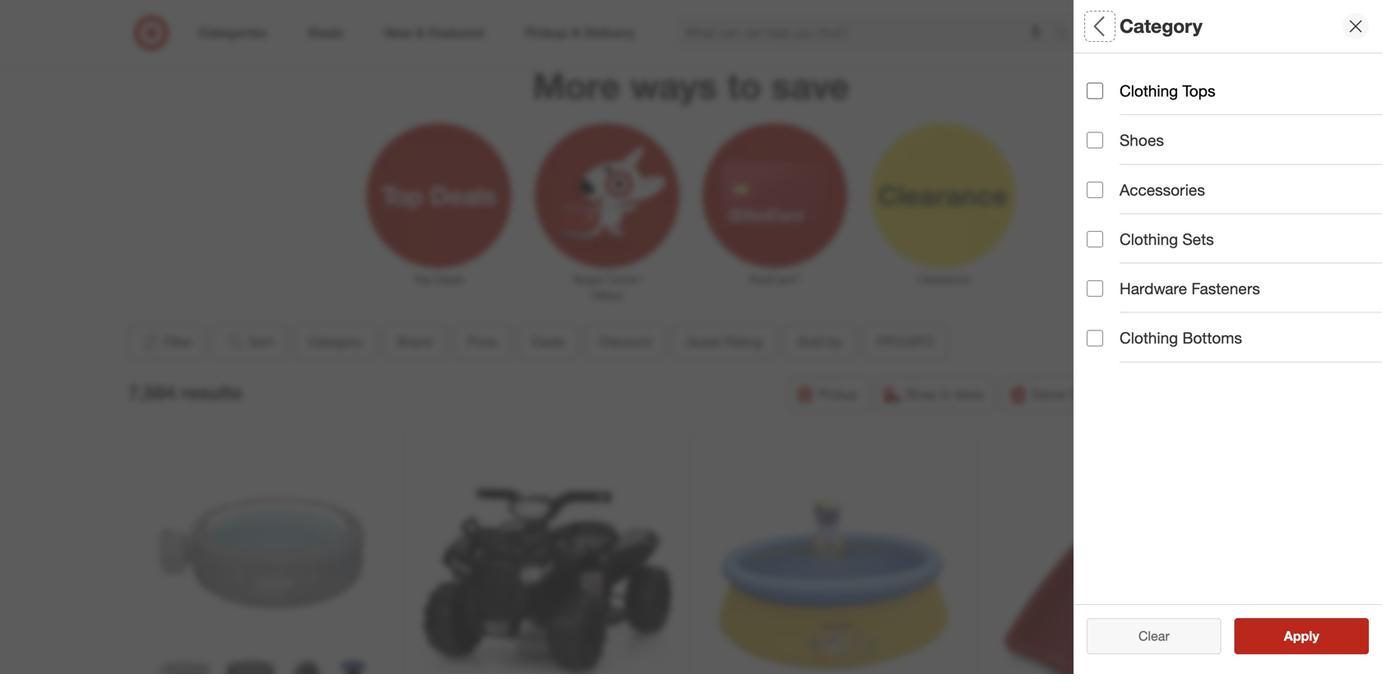Task type: locate. For each thing, give the bounding box(es) containing it.
Clothing Tops checkbox
[[1087, 83, 1103, 99]]

1 horizontal spatial add
[[915, 1, 934, 14]]

add
[[753, 1, 772, 14], [915, 1, 934, 14], [1077, 1, 1096, 14]]

fasteners
[[1192, 279, 1260, 298]]

brand button down tops
[[1087, 111, 1382, 169]]

1 vertical spatial results
[[1120, 601, 1159, 617]]

offers
[[591, 289, 623, 303]]

deals button
[[1087, 226, 1382, 284], [518, 324, 579, 360]]

all filters
[[1087, 15, 1166, 38]]

price button down top deals
[[453, 324, 511, 360]]

1 horizontal spatial cart
[[949, 1, 968, 14]]

fpo/apo button
[[863, 324, 948, 360]]

1 horizontal spatial deals
[[532, 334, 565, 350]]

sold
[[798, 334, 824, 350]]

all
[[1165, 635, 1178, 651]]

same day delivery button
[[1001, 377, 1154, 413]]

2 horizontal spatial add to cart
[[1077, 1, 1130, 14]]

rating
[[725, 334, 763, 350], [1135, 358, 1184, 377]]

clothing for clothing tops
[[1120, 81, 1178, 100]]

Hardware Fasteners checkbox
[[1087, 281, 1103, 297]]

Accessories checkbox
[[1087, 182, 1103, 198]]

1 horizontal spatial guest rating button
[[1087, 341, 1382, 399]]

brand button
[[1087, 111, 1382, 169], [383, 324, 447, 360]]

brand down the top
[[397, 334, 433, 350]]

apply button
[[1235, 619, 1369, 655]]

hardware fasteners
[[1120, 279, 1260, 298]]

2 clothing from the top
[[1120, 230, 1178, 249]]

0 vertical spatial brand
[[1087, 128, 1132, 147]]

1 horizontal spatial brand button
[[1087, 111, 1382, 169]]

1 clothing from the top
[[1120, 81, 1178, 100]]

costway 6v kids atv quad electric ride on car toy toddler with led light mp3 image
[[421, 449, 674, 675], [421, 449, 674, 675]]

0 horizontal spatial price
[[467, 334, 497, 350]]

1 vertical spatial clothing
[[1120, 230, 1178, 249]]

guest rating up delivery
[[1087, 358, 1184, 377]]

Clothing Bottoms checkbox
[[1087, 330, 1103, 347]]

1 horizontal spatial price
[[1087, 186, 1126, 205]]

target
[[572, 272, 603, 287]]

2 vertical spatial category
[[308, 334, 363, 350]]

to
[[775, 1, 784, 14], [937, 1, 946, 14], [1099, 1, 1108, 14], [727, 64, 762, 108]]

guest rating button down fasteners
[[1087, 341, 1382, 399]]

category
[[1120, 15, 1203, 38], [1087, 70, 1155, 89], [308, 334, 363, 350]]

1 horizontal spatial discount button
[[1087, 284, 1382, 341]]

2 vertical spatial clothing
[[1120, 329, 1178, 348]]

clear inside button
[[1130, 635, 1161, 651]]

0 horizontal spatial category button
[[294, 324, 377, 360]]

3 cart from the left
[[1111, 1, 1130, 14]]

0 horizontal spatial guest rating
[[686, 334, 763, 350]]

0 vertical spatial guest
[[686, 334, 721, 350]]

1 vertical spatial brand
[[397, 334, 433, 350]]

more ways to save
[[533, 64, 850, 108]]

discount down hardware fasteners checkbox
[[1087, 301, 1153, 320]]

1 add to cart from the left
[[753, 1, 806, 14]]

0 horizontal spatial deals
[[435, 272, 464, 287]]

clothing sets
[[1120, 230, 1214, 249]]

clothing
[[1120, 81, 1178, 100], [1120, 230, 1178, 249], [1120, 329, 1178, 348]]

0 vertical spatial price
[[1087, 186, 1126, 205]]

results inside button
[[1294, 635, 1337, 651]]

0 horizontal spatial add to cart button
[[713, 0, 846, 21]]

category right sort
[[308, 334, 363, 350]]

discount inside all filters dialog
[[1087, 301, 1153, 320]]

1 horizontal spatial rating
[[1135, 358, 1184, 377]]

category down all filters
[[1087, 70, 1155, 89]]

clear left all at the bottom right of the page
[[1130, 635, 1161, 651]]

coleman sicily saluspa inflatable round outdoor hot tub spa with 180 soothing airjets, filter cartridge, and insulated cover image
[[135, 449, 388, 675], [135, 449, 388, 675]]

clear button
[[1087, 619, 1221, 655]]

3 clothing from the top
[[1120, 329, 1178, 348]]

0 vertical spatial results
[[181, 381, 242, 404]]

fpo/apo
[[877, 334, 934, 350]]

top deals link
[[355, 120, 523, 288]]

0 horizontal spatial brand button
[[383, 324, 447, 360]]

guest inside all filters dialog
[[1087, 358, 1131, 377]]

all filters dialog
[[1074, 0, 1382, 675]]

clothing bottoms
[[1120, 329, 1242, 348]]

clothing up "shoes"
[[1120, 81, 1178, 100]]

add to cart
[[753, 1, 806, 14], [915, 1, 968, 14], [1077, 1, 1130, 14]]

2 cart from the left
[[949, 1, 968, 14]]

rating down the clothing bottoms
[[1135, 358, 1184, 377]]

0 horizontal spatial add to cart
[[753, 1, 806, 14]]

shop in store button
[[875, 377, 995, 413]]

price button
[[1087, 169, 1382, 226], [453, 324, 511, 360]]

1 horizontal spatial guest rating
[[1087, 358, 1184, 377]]

category inside 'dialog'
[[1120, 15, 1203, 38]]

0 horizontal spatial price button
[[453, 324, 511, 360]]

0 vertical spatial rating
[[725, 334, 763, 350]]

0 vertical spatial clothing
[[1120, 81, 1178, 100]]

target circle™ offers
[[572, 272, 642, 303]]

guest rating button down redcard™ at the right
[[672, 324, 777, 360]]

0 vertical spatial brand button
[[1087, 111, 1382, 169]]

3 add to cart from the left
[[1077, 1, 1130, 14]]

shoes
[[1120, 131, 1164, 150]]

sold by button
[[784, 324, 856, 360]]

0 vertical spatial deals
[[1087, 243, 1129, 262]]

clear
[[1139, 629, 1170, 645], [1130, 635, 1161, 651]]

2 vertical spatial results
[[1294, 635, 1337, 651]]

2 horizontal spatial cart
[[1111, 1, 1130, 14]]

price
[[1087, 186, 1126, 205], [467, 334, 497, 350]]

clear down for
[[1139, 629, 1170, 645]]

2 horizontal spatial add
[[1077, 1, 1096, 14]]

0 horizontal spatial cart
[[787, 1, 806, 14]]

category button
[[1087, 53, 1382, 111], [294, 324, 377, 360]]

1 vertical spatial category button
[[294, 324, 377, 360]]

0 horizontal spatial add
[[753, 1, 772, 14]]

2 horizontal spatial deals
[[1087, 243, 1129, 262]]

store
[[954, 387, 984, 403]]

1 horizontal spatial discount
[[1087, 301, 1153, 320]]

clothing down the hardware
[[1120, 329, 1178, 348]]

price inside all filters dialog
[[1087, 186, 1126, 205]]

results right 7,584
[[181, 381, 242, 404]]

category right all
[[1120, 15, 1203, 38]]

7584
[[1087, 601, 1116, 617]]

sort button
[[212, 324, 288, 360]]

1 horizontal spatial price button
[[1087, 169, 1382, 226]]

outdoors
[[1235, 601, 1288, 617]]

1 horizontal spatial category button
[[1087, 53, 1382, 111]]

guest rating button
[[672, 324, 777, 360], [1087, 341, 1382, 399]]

add to cart button
[[713, 0, 846, 21], [875, 0, 1008, 21], [1038, 0, 1170, 21]]

0 vertical spatial deals button
[[1087, 226, 1382, 284]]

clear inside button
[[1139, 629, 1170, 645]]

to for 2nd add to cart button from right
[[937, 1, 946, 14]]

1 vertical spatial rating
[[1135, 358, 1184, 377]]

guest
[[686, 334, 721, 350], [1087, 358, 1131, 377]]

top
[[414, 272, 432, 287]]

sets
[[1183, 230, 1214, 249]]

0 horizontal spatial guest
[[686, 334, 721, 350]]

discount down offers
[[599, 334, 652, 350]]

price button inside all filters dialog
[[1087, 169, 1382, 226]]

1 horizontal spatial brand
[[1087, 128, 1132, 147]]

brand
[[1087, 128, 1132, 147], [397, 334, 433, 350]]

1 vertical spatial guest
[[1087, 358, 1131, 377]]

jleisure sun club 12010 5 foot x 16.5 inch 1 to 2 person capacity 3d kids outdoor above ground inflatable kiddie swimming pool, blue image
[[707, 449, 961, 675], [707, 449, 961, 675]]

cart for 1st add to cart button from left
[[787, 1, 806, 14]]

1 vertical spatial deals
[[435, 272, 464, 287]]

1 vertical spatial guest rating
[[1087, 358, 1184, 377]]

brand down the clothing tops option
[[1087, 128, 1132, 147]]

for
[[1163, 601, 1178, 617]]

see results
[[1267, 635, 1337, 651]]

add to cart for 2nd add to cart button from right
[[915, 1, 968, 14]]

0 horizontal spatial results
[[181, 381, 242, 404]]

brand button down the top
[[383, 324, 447, 360]]

rating left sold
[[725, 334, 763, 350]]

0 horizontal spatial deals button
[[518, 324, 579, 360]]

1 cart from the left
[[787, 1, 806, 14]]

2 horizontal spatial results
[[1294, 635, 1337, 651]]

1 horizontal spatial guest
[[1087, 358, 1131, 377]]

price button up sets
[[1087, 169, 1382, 226]]

results down deals
[[1294, 635, 1337, 651]]

clear all
[[1130, 635, 1178, 651]]

deals
[[1087, 243, 1129, 262], [435, 272, 464, 287], [532, 334, 565, 350]]

0 vertical spatial category
[[1120, 15, 1203, 38]]

0 horizontal spatial brand
[[397, 334, 433, 350]]

0 vertical spatial price button
[[1087, 169, 1382, 226]]

1 horizontal spatial results
[[1120, 601, 1159, 617]]

clear for clear all
[[1130, 635, 1161, 651]]

filters
[[1115, 15, 1166, 38]]

results
[[181, 381, 242, 404], [1120, 601, 1159, 617], [1294, 635, 1337, 651]]

results left for
[[1120, 601, 1159, 617]]

0 horizontal spatial rating
[[725, 334, 763, 350]]

discount
[[1087, 301, 1153, 320], [599, 334, 652, 350]]

1 vertical spatial deals button
[[518, 324, 579, 360]]

cart
[[787, 1, 806, 14], [949, 1, 968, 14], [1111, 1, 1130, 14]]

filter button
[[128, 324, 205, 360]]

clothing for clothing bottoms
[[1120, 329, 1178, 348]]

1 horizontal spatial add to cart button
[[875, 0, 1008, 21]]

in
[[941, 387, 951, 403]]

1 vertical spatial price
[[467, 334, 497, 350]]

shop in store
[[906, 387, 984, 403]]

discount button
[[1087, 284, 1382, 341], [585, 324, 666, 360]]

0 horizontal spatial guest rating button
[[672, 324, 777, 360]]

0 vertical spatial discount
[[1087, 301, 1153, 320]]

guest rating down redcard™ at the right
[[686, 334, 763, 350]]

2 horizontal spatial add to cart button
[[1038, 0, 1170, 21]]

bottoms
[[1183, 329, 1242, 348]]

1 vertical spatial category
[[1087, 70, 1155, 89]]

1 vertical spatial price button
[[453, 324, 511, 360]]

2 add to cart from the left
[[915, 1, 968, 14]]

hardware
[[1120, 279, 1187, 298]]

flexible flyer sled 48" image
[[993, 449, 1248, 675], [993, 449, 1248, 675]]

guest rating
[[686, 334, 763, 350], [1087, 358, 1184, 377]]

0 horizontal spatial discount
[[599, 334, 652, 350]]

clothing left sets
[[1120, 230, 1178, 249]]

1 vertical spatial brand button
[[383, 324, 447, 360]]

clothing tops
[[1120, 81, 1216, 100]]

1 horizontal spatial add to cart
[[915, 1, 968, 14]]

see results button
[[1235, 625, 1369, 662]]



Task type: describe. For each thing, give the bounding box(es) containing it.
save
[[772, 64, 850, 108]]

results for 7584
[[1120, 601, 1159, 617]]

see
[[1267, 635, 1291, 651]]

all
[[1087, 15, 1110, 38]]

add to cart for 1st add to cart button from left
[[753, 1, 806, 14]]

brand button inside all filters dialog
[[1087, 111, 1382, 169]]

sort
[[249, 334, 274, 350]]

1 add from the left
[[753, 1, 772, 14]]

cart for 3rd add to cart button from the left
[[1111, 1, 1130, 14]]

carousel region
[[197, 0, 1185, 50]]

more
[[533, 64, 620, 108]]

0 vertical spatial category button
[[1087, 53, 1382, 111]]

filter
[[164, 334, 193, 350]]

to for 1st add to cart button from left
[[775, 1, 784, 14]]

1 vertical spatial discount
[[599, 334, 652, 350]]

by
[[828, 334, 842, 350]]

top deals
[[414, 272, 464, 287]]

delivery
[[1096, 387, 1143, 403]]

7584 results for sports & outdoors deals
[[1087, 601, 1324, 617]]

What can we help you find? suggestions appear below search field
[[675, 15, 1059, 51]]

deals
[[1292, 601, 1324, 617]]

add to cart for 3rd add to cart button from the left
[[1077, 1, 1130, 14]]

day
[[1070, 387, 1092, 403]]

7,584
[[128, 381, 176, 404]]

1 add to cart button from the left
[[713, 0, 846, 21]]

redcard™
[[749, 272, 801, 287]]

pickup button
[[788, 377, 869, 413]]

brand inside all filters dialog
[[1087, 128, 1132, 147]]

0 vertical spatial guest rating
[[686, 334, 763, 350]]

apply
[[1284, 629, 1319, 645]]

Clothing Sets checkbox
[[1087, 231, 1103, 248]]

&
[[1223, 601, 1232, 617]]

clearance
[[917, 272, 969, 287]]

results for 7,584
[[181, 381, 242, 404]]

clear all button
[[1087, 625, 1221, 662]]

pickup
[[818, 387, 858, 403]]

clearance link
[[859, 120, 1027, 288]]

2 add from the left
[[915, 1, 934, 14]]

2 add to cart button from the left
[[875, 0, 1008, 21]]

0 horizontal spatial discount button
[[585, 324, 666, 360]]

7,584 results
[[128, 381, 242, 404]]

sold by
[[798, 334, 842, 350]]

cart for 2nd add to cart button from right
[[949, 1, 968, 14]]

same
[[1032, 387, 1066, 403]]

ways
[[630, 64, 717, 108]]

sports
[[1182, 601, 1220, 617]]

tops
[[1183, 81, 1216, 100]]

2 vertical spatial deals
[[532, 334, 565, 350]]

search
[[1047, 26, 1087, 42]]

category dialog
[[1074, 0, 1382, 675]]

same day delivery
[[1032, 387, 1143, 403]]

deals inside all filters dialog
[[1087, 243, 1129, 262]]

circle™
[[606, 272, 642, 287]]

Include out of stock checkbox
[[1087, 530, 1103, 547]]

Shoes checkbox
[[1087, 132, 1103, 149]]

accessories
[[1120, 180, 1205, 199]]

redcard™ link
[[691, 120, 859, 288]]

results for see
[[1294, 635, 1337, 651]]

shop
[[906, 387, 937, 403]]

1 horizontal spatial deals button
[[1087, 226, 1382, 284]]

guest rating inside all filters dialog
[[1087, 358, 1184, 377]]

clothing for clothing sets
[[1120, 230, 1178, 249]]

clear for clear
[[1139, 629, 1170, 645]]

3 add from the left
[[1077, 1, 1096, 14]]

search button
[[1047, 15, 1087, 54]]

to for 3rd add to cart button from the left
[[1099, 1, 1108, 14]]

3 add to cart button from the left
[[1038, 0, 1170, 21]]

category inside all filters dialog
[[1087, 70, 1155, 89]]

rating inside all filters dialog
[[1135, 358, 1184, 377]]



Task type: vqa. For each thing, say whether or not it's contained in the screenshot.
Same Day Delivery
yes



